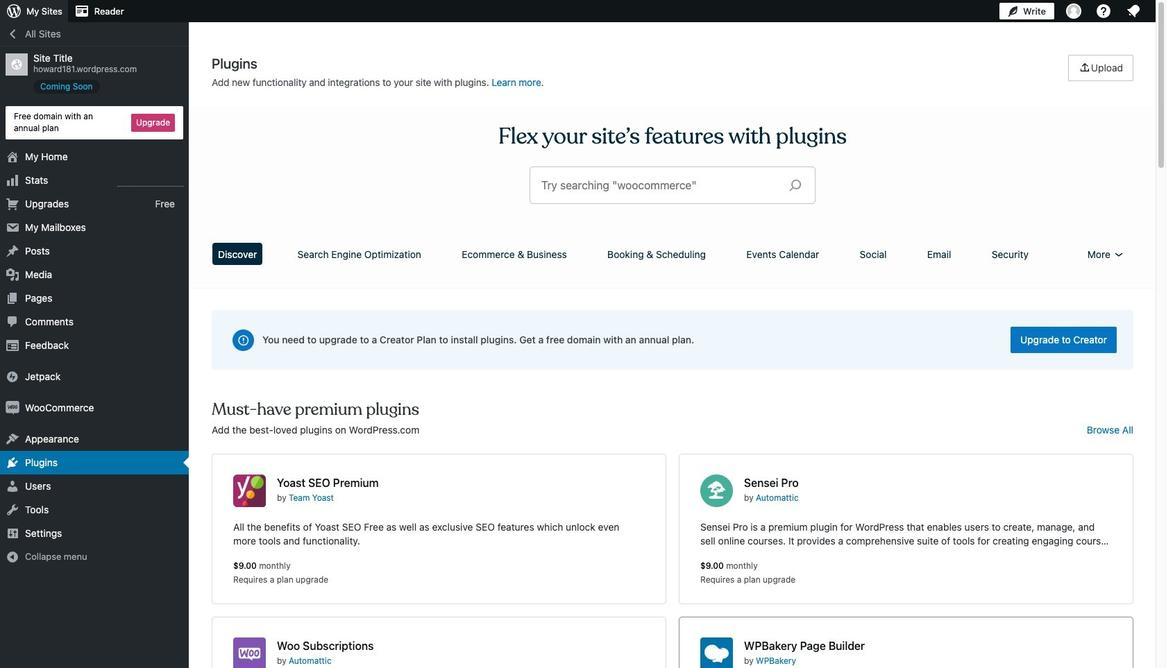 Task type: locate. For each thing, give the bounding box(es) containing it.
img image
[[6, 370, 19, 384], [6, 401, 19, 415]]

Search search field
[[542, 167, 778, 203]]

my profile image
[[1067, 3, 1082, 19]]

plugin icon image
[[233, 475, 266, 508], [701, 475, 733, 508], [233, 638, 266, 669], [701, 638, 733, 669]]

open search image
[[778, 176, 813, 195]]

1 vertical spatial img image
[[6, 401, 19, 415]]

help image
[[1096, 3, 1112, 19]]

None search field
[[531, 167, 815, 203]]

main content
[[207, 55, 1139, 669]]

manage your notifications image
[[1126, 3, 1142, 19]]

0 vertical spatial img image
[[6, 370, 19, 384]]

1 img image from the top
[[6, 370, 19, 384]]



Task type: vqa. For each thing, say whether or not it's contained in the screenshot.
'SEARCH FIELD'
yes



Task type: describe. For each thing, give the bounding box(es) containing it.
2 img image from the top
[[6, 401, 19, 415]]

highest hourly views 0 image
[[117, 177, 183, 186]]



